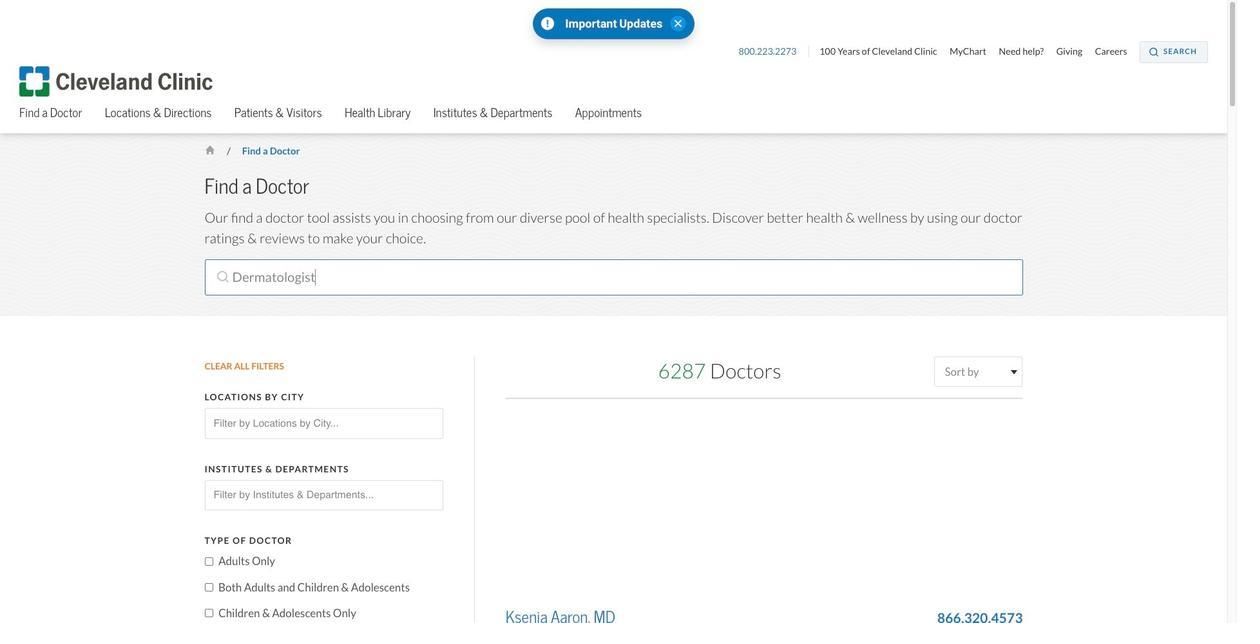 Task type: describe. For each thing, give the bounding box(es) containing it.
close button image
[[671, 16, 687, 32]]

cleveland clinic logo image
[[19, 66, 213, 97]]



Task type: locate. For each thing, give the bounding box(es) containing it.
Search Name, Specialty, Location, etc... search field
[[205, 259, 1023, 296]]

None checkbox
[[205, 610, 213, 618]]

None checkbox
[[205, 558, 213, 566], [205, 584, 213, 592], [205, 558, 213, 566], [205, 584, 213, 592]]

emergency icon image
[[541, 17, 554, 30]]

None text field
[[209, 410, 440, 438], [209, 482, 440, 510], [209, 410, 440, 438], [209, 482, 440, 510]]



Task type: vqa. For each thing, say whether or not it's contained in the screenshot.
for
no



